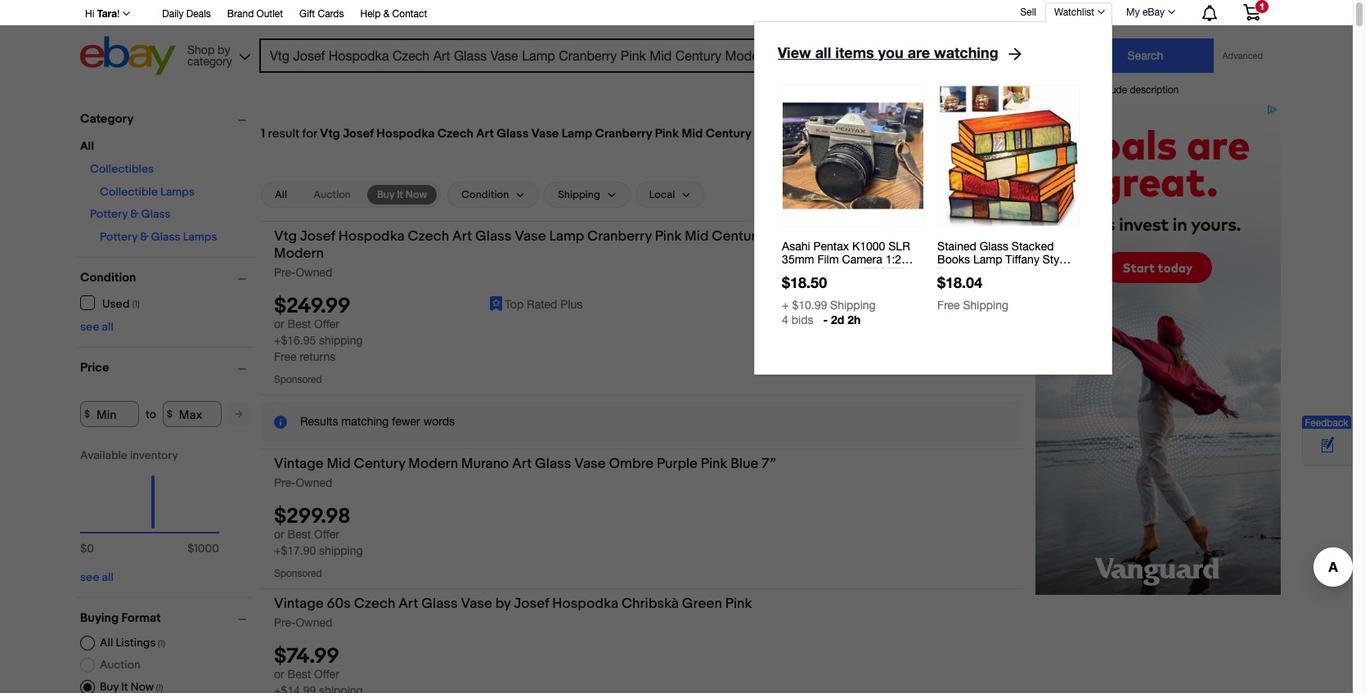 Task type: locate. For each thing, give the bounding box(es) containing it.
1 vertical spatial best
[[288, 528, 311, 541]]

auction right all link
[[314, 188, 351, 201]]

1 vertical spatial see all button
[[80, 570, 114, 584]]

0 horizontal spatial 1
[[261, 126, 265, 142]]

2 shipping from the top
[[319, 544, 363, 557]]

century inside vtg josef hospodka czech art glass vase lamp cranberry pink mid century modern pre-owned
[[712, 228, 764, 244]]

0 vertical spatial all
[[80, 139, 94, 153]]

best inside $74.99 or best offer
[[288, 668, 311, 681]]

1 link
[[1234, 0, 1271, 24]]

1 vertical spatial offer
[[314, 528, 339, 541]]

daily deals link
[[162, 6, 211, 24]]

$ 0
[[80, 542, 94, 556]]

offer
[[314, 317, 339, 331], [314, 528, 339, 541], [314, 668, 339, 681]]

vase
[[531, 126, 559, 142], [515, 228, 546, 244], [575, 456, 606, 472], [461, 596, 492, 612]]

2 best from the top
[[288, 528, 311, 541]]

2 vertical spatial century
[[354, 456, 405, 472]]

(1)
[[132, 298, 140, 309], [158, 638, 165, 649]]

1 vertical spatial czech
[[408, 228, 449, 244]]

my ebay
[[1127, 7, 1165, 18]]

vtg down all link
[[274, 228, 297, 244]]

owned up the $249.99
[[296, 266, 332, 279]]

2 vertical spatial hospodka
[[552, 596, 619, 612]]

0 vertical spatial free
[[938, 299, 960, 312]]

modern down the words
[[409, 456, 458, 472]]

0 vertical spatial vintage
[[274, 456, 324, 472]]

1 for 1
[[1260, 2, 1265, 11]]

1 up advanced link at right
[[1260, 2, 1265, 11]]

2 vertical spatial modern
[[409, 456, 458, 472]]

see all down 0
[[80, 570, 114, 584]]

0 horizontal spatial josef
[[300, 228, 335, 244]]

vintage for $299.98
[[274, 456, 324, 472]]

1 horizontal spatial josef
[[343, 126, 374, 142]]

shipping up returns
[[319, 334, 363, 347]]

& inside account navigation
[[384, 8, 390, 20]]

1 vertical spatial josef
[[300, 228, 335, 244]]

1 horizontal spatial all
[[100, 636, 113, 650]]

1 vertical spatial pre-
[[274, 476, 296, 489]]

pink
[[655, 126, 679, 142], [655, 228, 682, 244], [701, 456, 728, 472], [725, 596, 752, 612]]

sold
[[782, 279, 813, 292]]

pottery down pottery & glass link
[[100, 230, 137, 244]]

used (1)
[[102, 297, 140, 311]]

shipping inside $18.50 + $10.99 shipping
[[831, 299, 876, 312]]

pottery down collectible
[[90, 207, 128, 221]]

1 see all button from the top
[[80, 320, 114, 334]]

0 vertical spatial auction
[[314, 188, 351, 201]]

- inside asahi pentax k1000 slr 35mm film camera 1:2 50mm lens - untested- sold as is
[[842, 266, 846, 279]]

2 vertical spatial owned
[[296, 616, 332, 629]]

0 vertical spatial (1)
[[132, 298, 140, 309]]

gift right decor
[[972, 279, 990, 292]]

buying format button
[[80, 610, 254, 626]]

results
[[300, 415, 338, 428]]

2 or from the top
[[274, 528, 284, 541]]

1 vertical spatial free
[[274, 350, 297, 363]]

2 vertical spatial or
[[274, 668, 284, 681]]

1 owned from the top
[[296, 266, 332, 279]]

gift cards link
[[299, 6, 344, 24]]

4
[[782, 314, 789, 327]]

josef right by
[[514, 596, 549, 612]]

now
[[406, 188, 427, 201]]

listings
[[116, 636, 156, 650]]

1 horizontal spatial auction
[[314, 188, 351, 201]]

3 or from the top
[[274, 668, 284, 681]]

2 vertical spatial josef
[[514, 596, 549, 612]]

main content
[[261, 104, 1023, 693]]

2 vertical spatial czech
[[354, 596, 395, 612]]

0 vertical spatial shipping
[[319, 334, 363, 347]]

murano
[[461, 456, 509, 472]]

1 see from the top
[[80, 320, 99, 334]]

1 left result
[[261, 126, 265, 142]]

- left 2d
[[823, 313, 828, 327]]

0 vertical spatial pre-
[[274, 266, 296, 279]]

best inside $299.98 or best offer +$17.90 shipping
[[288, 528, 311, 541]]

1 vertical spatial modern
[[274, 245, 324, 262]]

2 pre- from the top
[[274, 476, 296, 489]]

2 see all button from the top
[[80, 570, 114, 584]]

owned up '$299.98'
[[296, 476, 332, 489]]

(1) right listings at bottom left
[[158, 638, 165, 649]]

offer inside or best offer +$16.95 shipping free returns
[[314, 317, 339, 331]]

none submit inside banner
[[1077, 38, 1215, 73]]

offer up +$17.90
[[314, 528, 339, 541]]

lamp
[[562, 126, 593, 142], [549, 228, 584, 244], [974, 253, 1003, 266], [968, 266, 997, 279]]

1 vertical spatial -
[[823, 313, 828, 327]]

0 horizontal spatial all
[[80, 139, 94, 153]]

2 vertical spatial mid
[[327, 456, 351, 472]]

1 inside account navigation
[[1260, 2, 1265, 11]]

art
[[476, 126, 494, 142], [452, 228, 472, 244], [512, 456, 532, 472], [399, 596, 418, 612]]

1 vertical spatial vintage
[[274, 596, 324, 612]]

all for condition
[[102, 320, 114, 334]]

view all items you are watching element
[[778, 43, 999, 61]]

0 vertical spatial or
[[274, 317, 284, 331]]

vintage inside 'vintage mid century modern murano art glass vase ombre purple pink blue 7" pre-owned'
[[274, 456, 324, 472]]

$74.99
[[274, 644, 340, 670]]

hospodka inside vtg josef hospodka czech art glass vase lamp cranberry pink mid century modern pre-owned
[[338, 228, 405, 244]]

1 horizontal spatial (1)
[[158, 638, 165, 649]]

0 vertical spatial josef
[[343, 126, 374, 142]]

hospodka down buy
[[338, 228, 405, 244]]

pink inside 'vintage mid century modern murano art glass vase ombre purple pink blue 7" pre-owned'
[[701, 456, 728, 472]]

0 vertical spatial see all button
[[80, 320, 114, 334]]

& down 'pottery & glass' at top
[[140, 230, 148, 244]]

 (1) Items text field
[[154, 682, 163, 693]]

modern left save
[[754, 126, 798, 142]]

1 best from the top
[[288, 317, 311, 331]]

cranberry
[[595, 126, 652, 142], [588, 228, 652, 244]]

see all for condition
[[80, 320, 114, 334]]

all down used
[[102, 320, 114, 334]]

pre- inside 'vintage mid century modern murano art glass vase ombre purple pink blue 7" pre-owned'
[[274, 476, 296, 489]]

0 vertical spatial gift
[[299, 8, 315, 20]]

1 vertical spatial &
[[130, 207, 139, 221]]

1 vertical spatial see
[[80, 570, 99, 584]]

2 horizontal spatial all
[[275, 188, 287, 201]]

tara
[[97, 7, 117, 20]]

gift left cards
[[299, 8, 315, 20]]

offer inside $299.98 or best offer +$17.90 shipping
[[314, 528, 339, 541]]

glass
[[497, 126, 529, 142], [141, 207, 171, 221], [475, 228, 512, 244], [151, 230, 180, 244], [980, 240, 1009, 253], [535, 456, 571, 472], [422, 596, 458, 612]]

2 horizontal spatial josef
[[514, 596, 549, 612]]

shipping up 2h
[[831, 299, 876, 312]]

2 vertical spatial all
[[102, 570, 114, 584]]

view all items you are watching
[[778, 43, 999, 61]]

shipping down '$299.98'
[[319, 544, 363, 557]]

lamps right collectible
[[160, 185, 195, 199]]

or inside $299.98 or best offer +$17.90 shipping
[[274, 528, 284, 541]]

2 vertical spatial pre-
[[274, 616, 296, 629]]

shipping
[[319, 334, 363, 347], [319, 544, 363, 557]]

 (1) Items text field
[[156, 638, 165, 649]]

3 offer from the top
[[314, 668, 339, 681]]

rated
[[527, 298, 558, 311]]

2 see from the top
[[80, 570, 99, 584]]

(1) right used
[[132, 298, 140, 309]]

home
[[1029, 266, 1060, 279]]

auction down all listings (1)
[[100, 658, 140, 672]]

3 owned from the top
[[296, 616, 332, 629]]

josef inside vtg josef hospodka czech art glass vase lamp cranberry pink mid century modern pre-owned
[[300, 228, 335, 244]]

offer up returns
[[314, 317, 339, 331]]

-
[[842, 266, 846, 279], [823, 313, 828, 327]]

modern up the $249.99
[[274, 245, 324, 262]]

0 vertical spatial hospodka
[[377, 126, 435, 142]]

free inside or best offer +$16.95 shipping free returns
[[274, 350, 297, 363]]

free down decor
[[938, 299, 960, 312]]

0 horizontal spatial (1)
[[132, 298, 140, 309]]

pottery
[[90, 207, 128, 221], [100, 230, 137, 244]]

all down buying
[[100, 636, 113, 650]]

2 vertical spatial all
[[100, 636, 113, 650]]

inventory
[[130, 448, 178, 462]]

offer for $299.98
[[314, 528, 339, 541]]

vase inside vtg josef hospodka czech art glass vase lamp cranberry pink mid century modern pre-owned
[[515, 228, 546, 244]]

main content containing $249.99
[[261, 104, 1023, 693]]

shipping
[[831, 299, 876, 312], [963, 299, 1009, 312]]

items
[[836, 43, 874, 61]]

vintage 60s czech art glass vase by josef hospodka chribskà green pink heading
[[274, 596, 752, 612]]

2 vertical spatial &
[[140, 230, 148, 244]]

josef down auction link
[[300, 228, 335, 244]]

Maximum Value in $ text field
[[163, 401, 222, 427]]

1 vertical spatial see all
[[80, 570, 114, 584]]

cards
[[318, 8, 344, 20]]

green
[[682, 596, 722, 612]]

vintage
[[274, 456, 324, 472], [274, 596, 324, 612]]

0 horizontal spatial &
[[130, 207, 139, 221]]

0 vertical spatial owned
[[296, 266, 332, 279]]

condition button
[[80, 270, 254, 286]]

owned inside vtg josef hospodka czech art glass vase lamp cranberry pink mid century modern pre-owned
[[296, 266, 332, 279]]

graph of available inventory between $0 and $1000+ image
[[80, 448, 219, 564]]

see all for price
[[80, 570, 114, 584]]

- right lens
[[842, 266, 846, 279]]

1 horizontal spatial -
[[842, 266, 846, 279]]

1 or from the top
[[274, 317, 284, 331]]

hospodka up buy it now selected "text field"
[[377, 126, 435, 142]]

1 offer from the top
[[314, 317, 339, 331]]

1 horizontal spatial free
[[938, 299, 960, 312]]

$ up buying
[[80, 542, 87, 556]]

1 vertical spatial all
[[275, 188, 287, 201]]

& down collectible
[[130, 207, 139, 221]]

pre- up '$299.98'
[[274, 476, 296, 489]]

plus
[[561, 298, 583, 311]]

light
[[1000, 266, 1026, 279]]

category button
[[80, 111, 254, 127]]

shipping down "$18.04"
[[963, 299, 1009, 312]]

lens
[[818, 266, 839, 279]]

buying
[[80, 610, 119, 626]]

gift
[[299, 8, 315, 20], [972, 279, 990, 292]]

2 shipping from the left
[[963, 299, 1009, 312]]

all down category
[[80, 139, 94, 153]]

1 vertical spatial all
[[102, 320, 114, 334]]

all right 'view'
[[816, 43, 832, 61]]

0 vertical spatial century
[[706, 126, 751, 142]]

best inside or best offer +$16.95 shipping free returns
[[288, 317, 311, 331]]

help
[[360, 8, 381, 20]]

1 horizontal spatial shipping
[[963, 299, 1009, 312]]

offer down 60s
[[314, 668, 339, 681]]

glass inside stained glass stacked books lamp tiffany style table lamp light home decor gift
[[980, 240, 1009, 253]]

josef inside vintage 60s czech art glass vase by josef hospodka chribskà green pink pre-owned
[[514, 596, 549, 612]]

1 see all from the top
[[80, 320, 114, 334]]

josef right for
[[343, 126, 374, 142]]

see up 'price'
[[80, 320, 99, 334]]

1 vertical spatial shipping
[[319, 544, 363, 557]]

result
[[268, 126, 300, 142]]

all up buying
[[102, 570, 114, 584]]

1 vertical spatial pottery
[[100, 230, 137, 244]]

see for condition
[[80, 320, 99, 334]]

1 vertical spatial 1
[[261, 126, 265, 142]]

0 vertical spatial see
[[80, 320, 99, 334]]

free inside $18.04 free shipping
[[938, 299, 960, 312]]

see down 0
[[80, 570, 99, 584]]

0 horizontal spatial modern
[[274, 245, 324, 262]]

1 horizontal spatial 1
[[1260, 2, 1265, 11]]

$ right to
[[167, 408, 173, 420]]

0 vertical spatial modern
[[754, 126, 798, 142]]

owned inside vintage 60s czech art glass vase by josef hospodka chribskà green pink pre-owned
[[296, 616, 332, 629]]

or inside $74.99 or best offer
[[274, 668, 284, 681]]

vtg right for
[[320, 126, 340, 142]]

offer for $74.99
[[314, 668, 339, 681]]

gift inside stained glass stacked books lamp tiffany style table lamp light home decor gift
[[972, 279, 990, 292]]

pottery & glass lamps link
[[100, 230, 217, 244]]

1 vertical spatial vtg
[[274, 228, 297, 244]]

1 horizontal spatial gift
[[972, 279, 990, 292]]

collectible
[[100, 185, 158, 199]]

or inside or best offer +$16.95 shipping free returns
[[274, 317, 284, 331]]

price button
[[80, 360, 254, 376]]

asahi pentax k1000 slr 35mm film camera 1:2 50mm lens - untested- sold as is image
[[783, 103, 924, 209]]

for
[[302, 126, 317, 142]]

results matching fewer words
[[300, 415, 455, 428]]

1 vintage from the top
[[274, 456, 324, 472]]

2d
[[831, 313, 845, 327]]

0 vertical spatial 1
[[1260, 2, 1265, 11]]

or
[[274, 317, 284, 331], [274, 528, 284, 541], [274, 668, 284, 681]]

0 horizontal spatial vtg
[[274, 228, 297, 244]]

1 vertical spatial gift
[[972, 279, 990, 292]]

(1) inside all listings (1)
[[158, 638, 165, 649]]

0 vertical spatial offer
[[314, 317, 339, 331]]

advanced link
[[1215, 39, 1271, 72]]

2 vertical spatial best
[[288, 668, 311, 681]]

3 best from the top
[[288, 668, 311, 681]]

pre- inside vintage 60s czech art glass vase by josef hospodka chribskà green pink pre-owned
[[274, 616, 296, 629]]

see all
[[80, 320, 114, 334], [80, 570, 114, 584]]

stained glass stacked books lamp tiffany style table lamp light home decor gift image
[[939, 85, 1078, 226]]

owned inside 'vintage mid century modern murano art glass vase ombre purple pink blue 7" pre-owned'
[[296, 476, 332, 489]]

(1) inside used (1)
[[132, 298, 140, 309]]

collectibles
[[90, 162, 154, 176]]

owned down 60s
[[296, 616, 332, 629]]

or for $299.98
[[274, 528, 284, 541]]

2 vertical spatial offer
[[314, 668, 339, 681]]

0 vertical spatial &
[[384, 8, 390, 20]]

1 vertical spatial mid
[[685, 228, 709, 244]]

2 horizontal spatial &
[[384, 8, 390, 20]]

vintage inside vintage 60s czech art glass vase by josef hospodka chribskà green pink pre-owned
[[274, 596, 324, 612]]

pottery & glass link
[[90, 207, 171, 221]]

2 see all from the top
[[80, 570, 114, 584]]

+
[[782, 299, 789, 312]]

1 vertical spatial cranberry
[[588, 228, 652, 244]]

art inside vintage 60s czech art glass vase by josef hospodka chribskà green pink pre-owned
[[399, 596, 418, 612]]

0 vertical spatial pottery
[[90, 207, 128, 221]]

pre- inside vtg josef hospodka czech art glass vase lamp cranberry pink mid century modern pre-owned
[[274, 266, 296, 279]]

1 shipping from the top
[[319, 334, 363, 347]]

category
[[80, 111, 134, 127]]

1 vertical spatial century
[[712, 228, 764, 244]]

free down +$16.95
[[274, 350, 297, 363]]

banner
[[0, 0, 1353, 693]]

books
[[938, 253, 970, 266]]

1 horizontal spatial &
[[140, 230, 148, 244]]

2 vintage from the top
[[274, 596, 324, 612]]

contact
[[392, 8, 427, 20]]

pre- up the $249.99
[[274, 266, 296, 279]]

lamps up condition dropdown button
[[183, 230, 217, 244]]

pre- for $299.98
[[274, 476, 296, 489]]

0 horizontal spatial shipping
[[831, 299, 876, 312]]

vintage left 60s
[[274, 596, 324, 612]]

0 horizontal spatial free
[[274, 350, 297, 363]]

all listings (1)
[[100, 636, 165, 650]]

1 horizontal spatial modern
[[409, 456, 458, 472]]

is
[[834, 279, 844, 292]]

1 vertical spatial auction
[[100, 658, 140, 672]]

free
[[938, 299, 960, 312], [274, 350, 297, 363]]

2 offer from the top
[[314, 528, 339, 541]]

vintage 60s czech art glass vase by josef hospodka chribskà green pink link
[[274, 596, 813, 615]]

save this search
[[845, 128, 923, 140]]

1
[[1260, 2, 1265, 11], [261, 126, 265, 142]]

1 vertical spatial owned
[[296, 476, 332, 489]]

mid inside vtg josef hospodka czech art glass vase lamp cranberry pink mid century modern pre-owned
[[685, 228, 709, 244]]

0 vertical spatial see all
[[80, 320, 114, 334]]

1 vertical spatial hospodka
[[338, 228, 405, 244]]

0 vertical spatial -
[[842, 266, 846, 279]]

pre- up $74.99
[[274, 616, 296, 629]]

2 owned from the top
[[296, 476, 332, 489]]

- 2d 2h
[[823, 313, 861, 327]]

pre- for $249.99
[[274, 266, 296, 279]]

or best offer +$16.95 shipping free returns
[[274, 317, 363, 363]]

$ up buying format 'dropdown button'
[[188, 542, 194, 556]]

& right help
[[384, 8, 390, 20]]

to
[[146, 407, 156, 421]]

all left auction link
[[275, 188, 287, 201]]

offer inside $74.99 or best offer
[[314, 668, 339, 681]]

1 vertical spatial or
[[274, 528, 284, 541]]

see all button for condition
[[80, 320, 114, 334]]

0 vertical spatial best
[[288, 317, 311, 331]]

czech inside vtg josef hospodka czech art glass vase lamp cranberry pink mid century modern pre-owned
[[408, 228, 449, 244]]

1 pre- from the top
[[274, 266, 296, 279]]

2 horizontal spatial modern
[[754, 126, 798, 142]]

1 vertical spatial (1)
[[158, 638, 165, 649]]

glass inside vintage 60s czech art glass vase by josef hospodka chribskà green pink pre-owned
[[422, 596, 458, 612]]

see all button
[[80, 320, 114, 334], [80, 570, 114, 584]]

see all down used
[[80, 320, 114, 334]]

3 pre- from the top
[[274, 616, 296, 629]]

1 horizontal spatial vtg
[[320, 126, 340, 142]]

0 vertical spatial all
[[816, 43, 832, 61]]

0 horizontal spatial gift
[[299, 8, 315, 20]]

see all button down 0
[[80, 570, 114, 584]]

pentax
[[814, 240, 849, 253]]

hospodka left chribskà on the left
[[552, 596, 619, 612]]

None submit
[[1077, 38, 1215, 73]]

see all button down used
[[80, 320, 114, 334]]

it
[[397, 188, 403, 201]]

hospodka inside vintage 60s czech art glass vase by josef hospodka chribskà green pink pre-owned
[[552, 596, 619, 612]]

& for help & contact
[[384, 8, 390, 20]]

vintage down results
[[274, 456, 324, 472]]

1 shipping from the left
[[831, 299, 876, 312]]

available inventory
[[80, 448, 178, 462]]



Task type: describe. For each thing, give the bounding box(es) containing it.
owned for $249.99
[[296, 266, 332, 279]]

feedback
[[1305, 417, 1349, 429]]

used
[[102, 297, 130, 311]]

1000
[[194, 542, 219, 556]]

shipping inside $18.04 free shipping
[[963, 299, 1009, 312]]

cranberry inside vtg josef hospodka czech art glass vase lamp cranberry pink mid century modern pre-owned
[[588, 228, 652, 244]]

available
[[80, 448, 128, 462]]

vase inside 'vintage mid century modern murano art glass vase ombre purple pink blue 7" pre-owned'
[[575, 456, 606, 472]]

$18.04
[[938, 274, 983, 292]]

account navigation
[[0, 0, 1353, 693]]

glass inside 'vintage mid century modern murano art glass vase ombre purple pink blue 7" pre-owned'
[[535, 456, 571, 472]]

sell link
[[1013, 6, 1044, 18]]

view
[[778, 43, 811, 61]]

pink inside vtg josef hospodka czech art glass vase lamp cranberry pink mid century modern pre-owned
[[655, 228, 682, 244]]

0 horizontal spatial -
[[823, 313, 828, 327]]

vintage for $74.99
[[274, 596, 324, 612]]

1 for 1 result for vtg josef hospodka czech art glass vase lamp cranberry pink mid century modern
[[261, 126, 265, 142]]

format
[[122, 610, 161, 626]]

results matching fewer words region
[[261, 402, 1023, 442]]

by
[[496, 596, 511, 612]]

1 result for vtg josef hospodka czech art glass vase lamp cranberry pink mid century modern
[[261, 126, 798, 142]]

best for $299.98
[[288, 528, 311, 541]]

advertisement region
[[1036, 104, 1281, 595]]

+$16.95
[[274, 334, 316, 347]]

Buy It Now selected text field
[[377, 187, 427, 202]]

collectible lamps
[[100, 185, 195, 199]]

art inside vtg josef hospodka czech art glass vase lamp cranberry pink mid century modern pre-owned
[[452, 228, 472, 244]]

asahi pentax k1000 slr 35mm film camera 1:2 50mm lens - untested- sold as is
[[782, 240, 913, 292]]

ombre
[[609, 456, 654, 472]]

include
[[1096, 84, 1128, 96]]

help & contact link
[[360, 6, 427, 24]]

camera
[[842, 253, 883, 266]]

ebay
[[1143, 7, 1165, 18]]

0 vertical spatial vtg
[[320, 126, 340, 142]]

best for $74.99
[[288, 668, 311, 681]]

auction link
[[304, 185, 361, 204]]

vase inside vintage 60s czech art glass vase by josef hospodka chribskà green pink pre-owned
[[461, 596, 492, 612]]

top
[[505, 298, 524, 311]]

Minimum Value in $ text field
[[80, 401, 139, 427]]

my ebay link
[[1118, 2, 1183, 22]]

save this search button
[[808, 120, 928, 148]]

decor
[[938, 279, 968, 292]]

price
[[80, 360, 109, 376]]

matching
[[341, 415, 389, 428]]

vtg josef hospodka czech art glass vase lamp cranberry pink mid century modern heading
[[274, 228, 764, 262]]

$ 1000
[[188, 542, 219, 556]]

$74.99 or best offer
[[274, 644, 340, 681]]

7"
[[762, 456, 777, 472]]

all inside account navigation
[[816, 43, 832, 61]]

see all button for price
[[80, 570, 114, 584]]

blue
[[731, 456, 759, 472]]

2d 2h element
[[823, 313, 861, 327]]

daily deals
[[162, 8, 211, 20]]

pottery for pottery & glass
[[90, 207, 128, 221]]

you
[[878, 43, 904, 61]]

or for $74.99
[[274, 668, 284, 681]]

mid inside 'vintage mid century modern murano art glass vase ombre purple pink blue 7" pre-owned'
[[327, 456, 351, 472]]

save
[[845, 128, 869, 140]]

$10.99
[[792, 299, 827, 312]]

see for price
[[80, 570, 99, 584]]

modern inside vtg josef hospodka czech art glass vase lamp cranberry pink mid century modern pre-owned
[[274, 245, 324, 262]]

2h
[[848, 313, 861, 327]]

collectible lamps link
[[100, 185, 195, 199]]

glass inside vtg josef hospodka czech art glass vase lamp cranberry pink mid century modern pre-owned
[[475, 228, 512, 244]]

brand outlet
[[227, 8, 283, 20]]

buy it now
[[377, 188, 427, 201]]

untested-
[[849, 266, 913, 279]]

banner containing view all items you are watching
[[0, 0, 1353, 693]]

0 vertical spatial mid
[[682, 126, 703, 142]]

words
[[424, 415, 455, 428]]

film
[[818, 253, 839, 266]]

shipping inside or best offer +$16.95 shipping free returns
[[319, 334, 363, 347]]

asahi
[[782, 240, 810, 253]]

owned for $299.98
[[296, 476, 332, 489]]

modern inside 'vintage mid century modern murano art glass vase ombre purple pink blue 7" pre-owned'
[[409, 456, 458, 472]]

view all items you are watching link
[[778, 43, 1022, 61]]

are
[[908, 43, 930, 61]]

0 vertical spatial cranberry
[[595, 126, 652, 142]]

stained glass stacked books lamp tiffany style table lamp light home decor gift
[[938, 240, 1068, 292]]

$18.50 + $10.99 shipping
[[782, 274, 876, 312]]

$ up available
[[84, 408, 90, 420]]

1 vertical spatial lamps
[[183, 230, 217, 244]]

$299.98 or best offer +$17.90 shipping
[[274, 504, 363, 557]]

include description
[[1096, 84, 1179, 96]]

50mm
[[782, 266, 815, 279]]

0 vertical spatial czech
[[438, 126, 474, 142]]

top rated plus
[[505, 298, 583, 311]]

1:2
[[886, 253, 902, 266]]

hi
[[85, 8, 94, 20]]

century inside 'vintage mid century modern murano art glass vase ombre purple pink blue 7" pre-owned'
[[354, 456, 405, 472]]

daily
[[162, 8, 184, 20]]

vintage mid century modern murano art glass vase ombre purple pink blue 7" pre-owned
[[274, 456, 777, 489]]

table
[[938, 266, 965, 279]]

all inside main content
[[275, 188, 287, 201]]

sell
[[1021, 6, 1037, 18]]

vintage mid century modern murano art glass vase ombre purple pink blue 7" link
[[274, 456, 813, 475]]

buy it now link
[[367, 185, 437, 204]]

collectibles link
[[90, 162, 154, 176]]

all for price
[[102, 570, 114, 584]]

& for pottery & glass lamps
[[140, 230, 148, 244]]

help & contact
[[360, 8, 427, 20]]

style
[[1043, 253, 1068, 266]]

$18.50
[[782, 274, 827, 292]]

vtg josef hospodka czech art glass vase lamp cranberry pink mid century modern link
[[274, 228, 813, 265]]

vintage mid century modern murano art glass vase ombre purple pink blue 7" heading
[[274, 456, 777, 472]]

bids
[[792, 314, 814, 327]]

pink inside vintage 60s czech art glass vase by josef hospodka chribskà green pink pre-owned
[[725, 596, 752, 612]]

description
[[1130, 84, 1179, 96]]

lamp inside vtg josef hospodka czech art glass vase lamp cranberry pink mid century modern pre-owned
[[549, 228, 584, 244]]

shipping inside $299.98 or best offer +$17.90 shipping
[[319, 544, 363, 557]]

stained
[[938, 240, 977, 253]]

fewer
[[392, 415, 420, 428]]

deals
[[186, 8, 211, 20]]

returns
[[300, 350, 336, 363]]

buy
[[377, 188, 395, 201]]

art inside 'vintage mid century modern murano art glass vase ombre purple pink blue 7" pre-owned'
[[512, 456, 532, 472]]

pottery for pottery & glass lamps
[[100, 230, 137, 244]]

pottery & glass lamps
[[100, 230, 217, 244]]

buying format
[[80, 610, 161, 626]]

chribskà
[[622, 596, 679, 612]]

vtg inside vtg josef hospodka czech art glass vase lamp cranberry pink mid century modern pre-owned
[[274, 228, 297, 244]]

0 vertical spatial lamps
[[160, 185, 195, 199]]

watching
[[934, 43, 999, 61]]

0 horizontal spatial auction
[[100, 658, 140, 672]]

advanced
[[1223, 51, 1263, 61]]

czech inside vintage 60s czech art glass vase by josef hospodka chribskà green pink pre-owned
[[354, 596, 395, 612]]

$18.04 free shipping
[[938, 274, 1009, 312]]

& for pottery & glass
[[130, 207, 139, 221]]

purple
[[657, 456, 698, 472]]



Task type: vqa. For each thing, say whether or not it's contained in the screenshot.
Onyx within Harman Kardon Onyx Studio 6 Portable Bluetooth Speaker - Black
no



